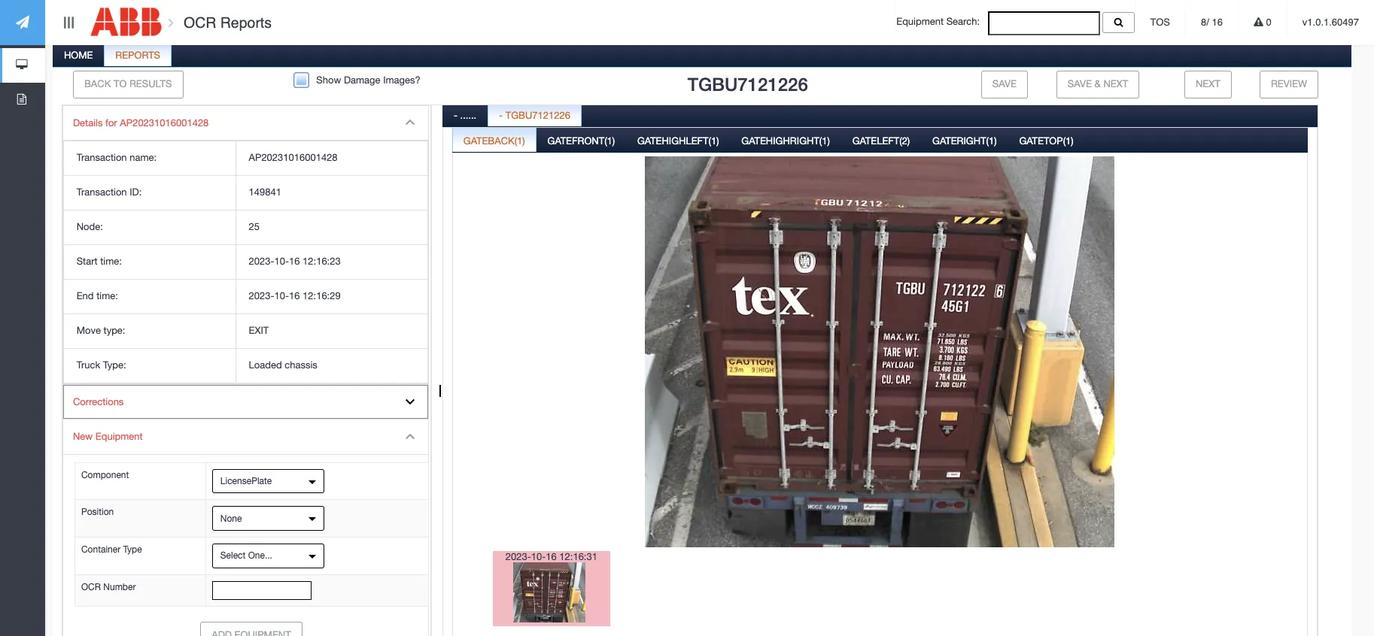 Task type: locate. For each thing, give the bounding box(es) containing it.
end
[[77, 290, 94, 302]]

container
[[81, 545, 121, 556]]

save left &
[[1068, 78, 1092, 89]]

ap20231016001428 up 149841
[[249, 152, 338, 164]]

menu containing details for ap20231016001428
[[62, 105, 429, 637]]

10- down 2023-10-16 12:16:23
[[274, 290, 289, 302]]

0 horizontal spatial equipment
[[95, 431, 143, 443]]

save up gateright(1)
[[993, 78, 1017, 89]]

truck type:
[[77, 360, 126, 371]]

&
[[1095, 78, 1101, 89]]

2023- left "12:16:31"
[[506, 551, 531, 563]]

ocr inside new equipment menu item
[[81, 583, 101, 593]]

tgbu7121226
[[688, 74, 808, 95], [506, 110, 570, 121]]

none
[[220, 514, 242, 524]]

0 horizontal spatial ap20231016001428
[[120, 117, 209, 128]]

- tgbu7121226
[[499, 110, 570, 121]]

number
[[103, 583, 136, 593]]

none text field inside new equipment menu item
[[212, 582, 312, 601]]

2 vertical spatial 10-
[[531, 551, 546, 563]]

10- left "12:16:31"
[[531, 551, 546, 563]]

transaction name:
[[77, 152, 157, 164]]

1 horizontal spatial reports
[[220, 14, 272, 31]]

1 horizontal spatial -
[[499, 110, 503, 121]]

1 save from the left
[[993, 78, 1017, 89]]

1 vertical spatial reports
[[115, 50, 160, 61]]

10- for 12:16:31
[[531, 551, 546, 563]]

gateback(1) link
[[453, 127, 536, 157]]

2023-
[[249, 256, 274, 267], [249, 290, 274, 302], [506, 551, 531, 563]]

chassis
[[285, 360, 317, 371]]

details for ap20231016001428
[[73, 117, 209, 128]]

loaded
[[249, 360, 282, 371]]

home
[[64, 50, 93, 61]]

1 vertical spatial ocr
[[81, 583, 101, 593]]

0 vertical spatial 2023-
[[249, 256, 274, 267]]

save for save & next
[[1068, 78, 1092, 89]]

name:
[[130, 152, 157, 164]]

v1.0.1.60497 button
[[1288, 0, 1374, 45]]

to
[[114, 78, 127, 89]]

0 horizontal spatial tgbu7121226
[[506, 110, 570, 121]]

2 next from the left
[[1196, 78, 1220, 89]]

2 - from the left
[[499, 110, 503, 121]]

0 horizontal spatial save
[[993, 78, 1017, 89]]

row group containing transaction name:
[[64, 142, 427, 384]]

1 - from the left
[[454, 110, 458, 121]]

row group
[[64, 142, 427, 384]]

gatehighright(1) link
[[731, 127, 840, 157]]

10- up 2023-10-16 12:16:29
[[274, 256, 289, 267]]

2 vertical spatial 2023-
[[506, 551, 531, 563]]

time: right start
[[100, 256, 122, 267]]

1 vertical spatial tgbu7121226
[[506, 110, 570, 121]]

1 horizontal spatial tgbu7121226
[[688, 74, 808, 95]]

ap20231016001428
[[120, 117, 209, 128], [249, 152, 338, 164]]

time: for end time:
[[96, 290, 118, 302]]

equipment
[[897, 16, 944, 27], [95, 431, 143, 443]]

0 horizontal spatial -
[[454, 110, 458, 121]]

None text field
[[212, 582, 312, 601]]

ap20231016001428 up name:
[[120, 117, 209, 128]]

reports
[[220, 14, 272, 31], [115, 50, 160, 61]]

gatefront(1) link
[[537, 127, 625, 157]]

save for save
[[993, 78, 1017, 89]]

new equipment menu item
[[63, 420, 429, 637]]

back to results button
[[73, 71, 183, 98]]

2 transaction from the top
[[77, 187, 127, 198]]

equipment left search:
[[897, 16, 944, 27]]

1 vertical spatial 2023-
[[249, 290, 274, 302]]

review
[[1271, 78, 1307, 89]]

select
[[220, 551, 246, 562]]

None field
[[988, 11, 1100, 35]]

equipment right new on the bottom left of page
[[95, 431, 143, 443]]

gatehighleft(1)
[[637, 135, 719, 146]]

menu item
[[63, 106, 428, 385]]

tab list
[[442, 101, 1318, 637], [452, 127, 1308, 637]]

tgbu7121226 up gatehighright(1)
[[688, 74, 808, 95]]

exit
[[249, 325, 269, 336]]

transaction up transaction id:
[[77, 152, 127, 164]]

gatetop(1) link
[[1009, 127, 1084, 157]]

transaction left id:
[[77, 187, 127, 198]]

- up the gateback(1)
[[499, 110, 503, 121]]

select one...
[[220, 551, 272, 562]]

1 horizontal spatial next
[[1196, 78, 1220, 89]]

1 horizontal spatial save
[[1068, 78, 1092, 89]]

1 horizontal spatial ocr
[[184, 14, 216, 31]]

navigation
[[0, 0, 45, 117]]

show
[[316, 74, 341, 86]]

1 vertical spatial 10-
[[274, 290, 289, 302]]

next inside button
[[1104, 78, 1128, 89]]

0 vertical spatial time:
[[100, 256, 122, 267]]

type:
[[104, 325, 125, 336]]

for
[[105, 117, 117, 128]]

tgbu7121226 up gatefront(1)
[[506, 110, 570, 121]]

time:
[[100, 256, 122, 267], [96, 290, 118, 302]]

2023- for 2023-10-16 12:16:29
[[249, 290, 274, 302]]

transaction for transaction id:
[[77, 187, 127, 198]]

next
[[1104, 78, 1128, 89], [1196, 78, 1220, 89]]

16 inside 8/ 16 dropdown button
[[1212, 17, 1223, 28]]

2023-10-16 12:16:31
[[506, 551, 598, 563]]

-
[[454, 110, 458, 121], [499, 110, 503, 121]]

- left ......
[[454, 110, 458, 121]]

start time:
[[77, 256, 122, 267]]

0 horizontal spatial reports
[[115, 50, 160, 61]]

2 save from the left
[[1068, 78, 1092, 89]]

2023-10-16 12:16:23
[[249, 256, 341, 267]]

16 left 12:16:23
[[289, 256, 300, 267]]

transaction
[[77, 152, 127, 164], [77, 187, 127, 198]]

12:16:23
[[303, 256, 341, 267]]

loaded chassis
[[249, 360, 317, 371]]

ocr
[[184, 14, 216, 31], [81, 583, 101, 593]]

0 vertical spatial equipment
[[897, 16, 944, 27]]

16 for 2023-10-16 12:16:23
[[289, 256, 300, 267]]

equipment inside new equipment link
[[95, 431, 143, 443]]

0 horizontal spatial next
[[1104, 78, 1128, 89]]

16 for 2023-10-16 12:16:31
[[546, 551, 557, 563]]

gatehighright(1)
[[742, 135, 830, 146]]

corrections link
[[63, 385, 428, 420]]

save button
[[981, 71, 1028, 98]]

16
[[1212, 17, 1223, 28], [289, 256, 300, 267], [289, 290, 300, 302], [546, 551, 557, 563]]

0 horizontal spatial ocr
[[81, 583, 101, 593]]

ap20231016001428 inside row group
[[249, 152, 338, 164]]

0 vertical spatial transaction
[[77, 152, 127, 164]]

1 transaction from the top
[[77, 152, 127, 164]]

25
[[249, 221, 260, 233]]

position
[[81, 508, 114, 518]]

next right &
[[1104, 78, 1128, 89]]

16 left "12:16:31"
[[546, 551, 557, 563]]

details
[[73, 117, 103, 128]]

8/
[[1201, 17, 1209, 28]]

1 horizontal spatial ap20231016001428
[[249, 152, 338, 164]]

1 next from the left
[[1104, 78, 1128, 89]]

0 vertical spatial ap20231016001428
[[120, 117, 209, 128]]

1 vertical spatial ap20231016001428
[[249, 152, 338, 164]]

details for ap20231016001428 link
[[63, 106, 428, 141]]

damage
[[344, 74, 380, 86]]

1 vertical spatial equipment
[[95, 431, 143, 443]]

1 vertical spatial transaction
[[77, 187, 127, 198]]

gateright(1)
[[933, 135, 997, 146]]

tgbu7121226 inside the - tgbu7121226 link
[[506, 110, 570, 121]]

save & next button
[[1057, 71, 1140, 98]]

gateleft(2) link
[[842, 127, 921, 157]]

2023- up exit
[[249, 290, 274, 302]]

0 vertical spatial 10-
[[274, 256, 289, 267]]

2023- down "25"
[[249, 256, 274, 267]]

1 vertical spatial time:
[[96, 290, 118, 302]]

menu
[[62, 105, 429, 637]]

12:16:29
[[303, 290, 341, 302]]

16 right 8/
[[1212, 17, 1223, 28]]

time: for start time:
[[100, 256, 122, 267]]

0 vertical spatial ocr
[[184, 14, 216, 31]]

save & next
[[1068, 78, 1128, 89]]

16 left '12:16:29'
[[289, 290, 300, 302]]

next down 8/ 16 dropdown button
[[1196, 78, 1220, 89]]

time: right end at the top
[[96, 290, 118, 302]]



Task type: describe. For each thing, give the bounding box(es) containing it.
- for - ......
[[454, 110, 458, 121]]

8/ 16 button
[[1186, 0, 1238, 45]]

container type
[[81, 545, 142, 556]]

149841
[[249, 187, 281, 198]]

ocr reports
[[180, 14, 272, 31]]

review button
[[1260, 71, 1319, 98]]

gatehighleft(1) link
[[627, 127, 730, 157]]

search image
[[1114, 17, 1123, 27]]

reports inside 'link'
[[115, 50, 160, 61]]

start
[[77, 256, 98, 267]]

transaction for transaction name:
[[77, 152, 127, 164]]

gatefront(1)
[[548, 135, 615, 146]]

component
[[81, 470, 129, 481]]

node:
[[77, 221, 103, 233]]

search:
[[947, 16, 980, 27]]

show damage images?
[[316, 74, 421, 86]]

back to results
[[84, 78, 172, 89]]

tgbu7121226 tab list
[[50, 41, 1352, 637]]

results
[[129, 78, 172, 89]]

type
[[123, 545, 142, 556]]

tos
[[1150, 17, 1170, 28]]

0 vertical spatial tgbu7121226
[[688, 74, 808, 95]]

- ......
[[454, 110, 477, 121]]

home link
[[53, 41, 103, 71]]

gateright(1) link
[[922, 127, 1007, 157]]

- for - tgbu7121226
[[499, 110, 503, 121]]

new
[[73, 431, 93, 443]]

2023- for 2023-10-16 12:16:23
[[249, 256, 274, 267]]

reports link
[[105, 41, 171, 71]]

10- for 12:16:29
[[274, 290, 289, 302]]

16 for 2023-10-16 12:16:29
[[289, 290, 300, 302]]

back
[[84, 78, 111, 89]]

1 horizontal spatial equipment
[[897, 16, 944, 27]]

one...
[[248, 551, 272, 562]]

12:16:31
[[559, 551, 598, 563]]

8/ 16
[[1201, 17, 1223, 28]]

tos button
[[1135, 0, 1185, 45]]

row group inside tgbu7121226 tab list
[[64, 142, 427, 384]]

warning image
[[1254, 17, 1264, 27]]

ocr for ocr number
[[81, 583, 101, 593]]

- ...... link
[[443, 101, 487, 131]]

2023- for 2023-10-16 12:16:31
[[506, 551, 531, 563]]

new equipment link
[[63, 420, 428, 455]]

new equipment
[[73, 431, 143, 443]]

0 button
[[1239, 0, 1287, 45]]

truck
[[77, 360, 100, 371]]

ocr for ocr reports
[[184, 14, 216, 31]]

move type:
[[77, 325, 125, 336]]

tab list containing gateback(1)
[[452, 127, 1308, 637]]

gateleft(2)
[[852, 135, 910, 146]]

gateback(1)
[[463, 135, 525, 146]]

menu item containing details for ap20231016001428
[[63, 106, 428, 385]]

0
[[1264, 17, 1272, 28]]

transaction id:
[[77, 187, 142, 198]]

type:
[[103, 360, 126, 371]]

10- for 12:16:23
[[274, 256, 289, 267]]

move
[[77, 325, 101, 336]]

bars image
[[62, 17, 75, 28]]

id:
[[130, 187, 142, 198]]

next inside button
[[1196, 78, 1220, 89]]

- tgbu7121226 link
[[489, 101, 581, 131]]

equipment search:
[[897, 16, 988, 27]]

......
[[460, 110, 477, 121]]

0 vertical spatial reports
[[220, 14, 272, 31]]

2023-10-16 12:16:29
[[249, 290, 341, 302]]

gatetop(1)
[[1019, 135, 1074, 146]]

v1.0.1.60497
[[1303, 17, 1359, 28]]

tab list containing - ......
[[442, 101, 1318, 637]]

licenseplate
[[220, 476, 272, 487]]

next button
[[1185, 71, 1232, 98]]

end time:
[[77, 290, 118, 302]]

corrections
[[73, 396, 124, 408]]

menu inside tgbu7121226 tab list
[[62, 105, 429, 637]]

ocr number
[[81, 583, 136, 593]]

images?
[[383, 74, 421, 86]]



Task type: vqa. For each thing, say whether or not it's contained in the screenshot.
25 cell
no



